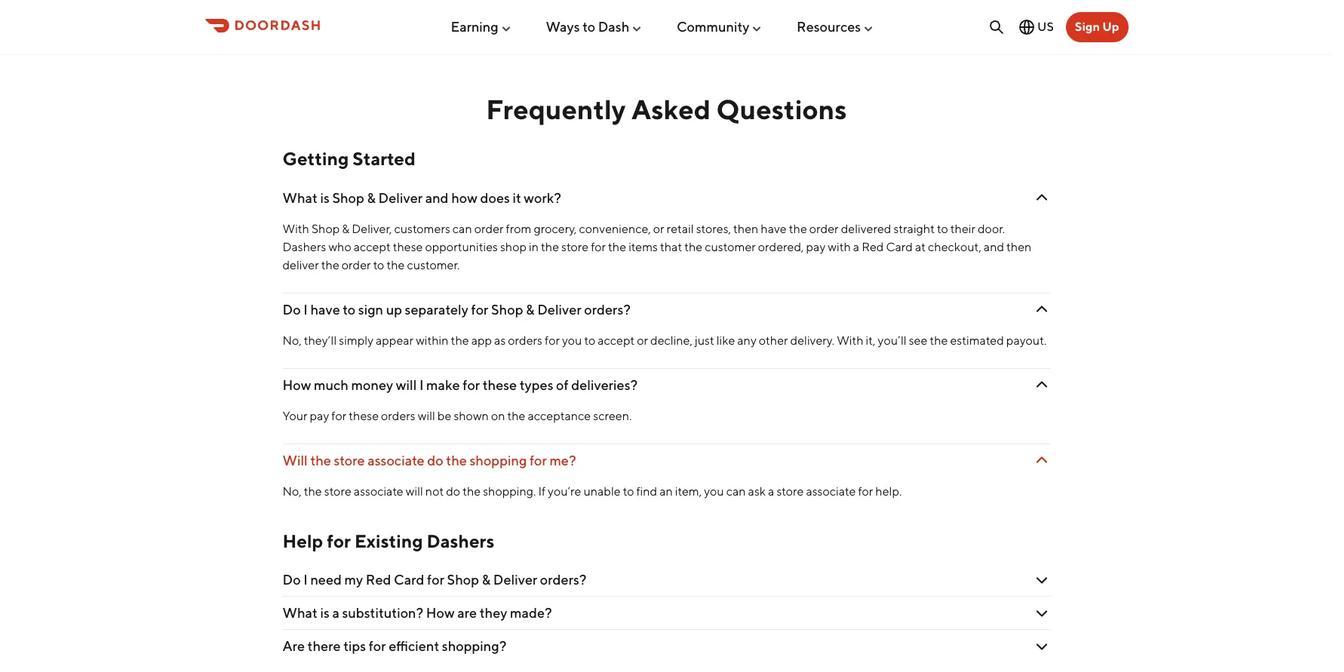 Task type: locate. For each thing, give the bounding box(es) containing it.
i left make
[[420, 377, 424, 393]]

0 vertical spatial and
[[425, 190, 449, 206]]

0 horizontal spatial dashers
[[283, 240, 326, 254]]

the left customer.
[[387, 258, 405, 272]]

chevron down image for me?
[[1033, 451, 1051, 469]]

1 vertical spatial a
[[768, 484, 774, 498]]

or
[[653, 221, 665, 236], [637, 333, 648, 348]]

0 vertical spatial do
[[427, 452, 443, 468]]

0 vertical spatial how
[[283, 377, 311, 393]]

the right in
[[541, 240, 559, 254]]

0 vertical spatial these
[[393, 240, 423, 254]]

2 vertical spatial these
[[349, 409, 379, 423]]

1 is from the top
[[320, 190, 330, 206]]

a right ask
[[768, 484, 774, 498]]

1 horizontal spatial and
[[984, 240, 1004, 254]]

pay inside with shop & deliver, customers can order from grocery, convenience, or retail stores, then have the order delivered straight to their door. dashers who accept these opportunities shop in the store for the items that the customer ordered, pay with a red card at checkout, and then deliver the order to the customer.
[[806, 240, 826, 254]]

0 vertical spatial card
[[886, 240, 913, 254]]

and
[[425, 190, 449, 206], [984, 240, 1004, 254]]

for down convenience,
[[591, 240, 606, 254]]

accept inside with shop & deliver, customers can order from grocery, convenience, or retail stores, then have the order delivered straight to their door. dashers who accept these opportunities shop in the store for the items that the customer ordered, pay with a red card at checkout, and then deliver the order to the customer.
[[354, 240, 391, 254]]

for right tips
[[369, 638, 386, 654]]

of
[[556, 377, 569, 393]]

1 vertical spatial you
[[704, 484, 724, 498]]

no, down 'will'
[[283, 484, 302, 498]]

store right ask
[[777, 484, 804, 498]]

deliver
[[283, 258, 319, 272]]

are
[[283, 638, 305, 654]]

order up "with"
[[810, 221, 839, 236]]

pay left "with"
[[806, 240, 826, 254]]

no, for do
[[283, 333, 302, 348]]

what down getting
[[283, 190, 318, 206]]

& up who
[[342, 221, 350, 236]]

3 chevron down image from the top
[[1033, 451, 1051, 469]]

0 vertical spatial then
[[733, 221, 759, 236]]

0 horizontal spatial do
[[427, 452, 443, 468]]

dashers inside with shop & deliver, customers can order from grocery, convenience, or retail stores, then have the order delivered straight to their door. dashers who accept these opportunities shop in the store for the items that the customer ordered, pay with a red card at checkout, and then deliver the order to the customer.
[[283, 240, 326, 254]]

i left need
[[304, 572, 308, 588]]

help.
[[876, 484, 902, 498]]

shop up "are"
[[447, 572, 479, 588]]

1 what from the top
[[283, 190, 318, 206]]

2 vertical spatial deliver
[[493, 572, 537, 588]]

0 vertical spatial have
[[761, 221, 787, 236]]

1 no, from the top
[[283, 333, 302, 348]]

it,
[[866, 333, 876, 348]]

there
[[308, 638, 341, 654]]

chevron down image
[[1033, 300, 1051, 318], [1033, 376, 1051, 394], [1033, 451, 1051, 469], [1033, 571, 1051, 589], [1033, 604, 1051, 622], [1033, 637, 1051, 655]]

1 vertical spatial no,
[[283, 484, 302, 498]]

if
[[538, 484, 546, 498]]

accept
[[354, 240, 391, 254], [598, 333, 635, 348]]

1 horizontal spatial then
[[1007, 240, 1032, 254]]

they
[[480, 605, 507, 621]]

pay
[[806, 240, 826, 254], [310, 409, 329, 423]]

for down much
[[331, 409, 347, 423]]

up
[[386, 301, 402, 317]]

a down need
[[332, 605, 339, 621]]

1 vertical spatial what
[[283, 605, 318, 621]]

have up ordered,
[[761, 221, 787, 236]]

1 horizontal spatial card
[[886, 240, 913, 254]]

1 vertical spatial how
[[426, 605, 455, 621]]

for inside with shop & deliver, customers can order from grocery, convenience, or retail stores, then have the order delivered straight to their door. dashers who accept these opportunities shop in the store for the items that the customer ordered, pay with a red card at checkout, and then deliver the order to the customer.
[[591, 240, 606, 254]]

& down in
[[526, 301, 535, 317]]

my
[[345, 572, 363, 588]]

shop up who
[[312, 221, 340, 236]]

0 vertical spatial a
[[853, 240, 860, 254]]

dash
[[598, 19, 630, 34]]

and left 'how'
[[425, 190, 449, 206]]

0 vertical spatial accept
[[354, 240, 391, 254]]

0 horizontal spatial you
[[562, 333, 582, 348]]

1 vertical spatial do
[[446, 484, 460, 498]]

and down door.
[[984, 240, 1004, 254]]

0 horizontal spatial card
[[394, 572, 424, 588]]

1 vertical spatial and
[[984, 240, 1004, 254]]

deliver,
[[352, 221, 392, 236]]

0 horizontal spatial how
[[283, 377, 311, 393]]

on
[[491, 409, 505, 423]]

have up they'll
[[310, 301, 340, 317]]

do i need my red card for shop & deliver orders?
[[283, 572, 587, 588]]

1 horizontal spatial pay
[[806, 240, 826, 254]]

what for what is shop & deliver and how does it work?
[[283, 190, 318, 206]]

deliver up 'customers'
[[378, 190, 423, 206]]

0 vertical spatial do
[[283, 301, 301, 317]]

can left ask
[[726, 484, 746, 498]]

ask
[[748, 484, 766, 498]]

how left "are"
[[426, 605, 455, 621]]

these down money
[[349, 409, 379, 423]]

dashers up 'deliver'
[[283, 240, 326, 254]]

0 vertical spatial or
[[653, 221, 665, 236]]

opportunities
[[425, 240, 498, 254]]

card left at
[[886, 240, 913, 254]]

how up your
[[283, 377, 311, 393]]

sign
[[358, 301, 383, 317]]

orders down money
[[381, 409, 416, 423]]

us
[[1038, 20, 1054, 34]]

1 horizontal spatial dashers
[[427, 530, 495, 551]]

shop
[[500, 240, 527, 254]]

0 horizontal spatial a
[[332, 605, 339, 621]]

what for what is a substitution? how are they made?
[[283, 605, 318, 621]]

grocery,
[[534, 221, 577, 236]]

1 vertical spatial pay
[[310, 409, 329, 423]]

1 vertical spatial orders?
[[540, 572, 587, 588]]

0 horizontal spatial or
[[637, 333, 648, 348]]

resources link
[[797, 13, 875, 40]]

door.
[[978, 221, 1005, 236]]

1 vertical spatial orders
[[381, 409, 416, 423]]

the down 'will'
[[304, 484, 322, 498]]

no, left they'll
[[283, 333, 302, 348]]

delivery.
[[791, 333, 835, 348]]

1 horizontal spatial order
[[474, 221, 504, 236]]

then right checkout, at the right top
[[1007, 240, 1032, 254]]

then up customer
[[733, 221, 759, 236]]

0 vertical spatial will
[[396, 377, 417, 393]]

substitution?
[[342, 605, 423, 621]]

other
[[759, 333, 788, 348]]

red
[[862, 240, 884, 254], [366, 572, 391, 588]]

you right the item,
[[704, 484, 724, 498]]

0 vertical spatial is
[[320, 190, 330, 206]]

these down 'customers'
[[393, 240, 423, 254]]

shop
[[332, 190, 364, 206], [312, 221, 340, 236], [491, 301, 523, 317], [447, 572, 479, 588]]

deliver
[[378, 190, 423, 206], [537, 301, 582, 317], [493, 572, 537, 588]]

&
[[367, 190, 376, 206], [342, 221, 350, 236], [526, 301, 535, 317], [482, 572, 491, 588]]

is
[[320, 190, 330, 206], [320, 605, 330, 621]]

a right "with"
[[853, 240, 860, 254]]

1 vertical spatial do
[[283, 572, 301, 588]]

or left decline,
[[637, 333, 648, 348]]

have
[[761, 221, 787, 236], [310, 301, 340, 317]]

do for do i need my red card for shop & deliver orders?
[[283, 572, 301, 588]]

0 vertical spatial no,
[[283, 333, 302, 348]]

0 horizontal spatial then
[[733, 221, 759, 236]]

1 horizontal spatial or
[[653, 221, 665, 236]]

what is a substitution? how are they made?
[[283, 605, 552, 621]]

to down 'deliver,'
[[373, 258, 384, 272]]

to left find
[[623, 484, 634, 498]]

community link
[[677, 13, 763, 40]]

ordered,
[[758, 240, 804, 254]]

0 horizontal spatial orders
[[381, 409, 416, 423]]

1 horizontal spatial accept
[[598, 333, 635, 348]]

shopping
[[470, 452, 527, 468]]

0 vertical spatial you
[[562, 333, 582, 348]]

deliver down in
[[537, 301, 582, 317]]

asked
[[632, 92, 711, 125]]

tips
[[343, 638, 366, 654]]

accept down 'deliver,'
[[354, 240, 391, 254]]

1 horizontal spatial you
[[704, 484, 724, 498]]

is up there
[[320, 605, 330, 621]]

red right my
[[366, 572, 391, 588]]

accept up deliveries?
[[598, 333, 635, 348]]

orders? up no, they'll simply appear within the app as orders for you to accept or decline, just like any other delivery. with it, you'll see the estimated payout.
[[584, 301, 631, 317]]

make
[[426, 377, 460, 393]]

straight
[[894, 221, 935, 236]]

will
[[283, 452, 308, 468]]

how
[[283, 377, 311, 393], [426, 605, 455, 621]]

0 horizontal spatial with
[[283, 221, 309, 236]]

0 horizontal spatial can
[[453, 221, 472, 236]]

you up of
[[562, 333, 582, 348]]

1 horizontal spatial with
[[837, 333, 864, 348]]

will left not
[[406, 484, 423, 498]]

shopping.
[[483, 484, 536, 498]]

orders? up made?
[[540, 572, 587, 588]]

2 is from the top
[[320, 605, 330, 621]]

2 no, from the top
[[283, 484, 302, 498]]

up
[[1103, 20, 1119, 34]]

do down 'deliver'
[[283, 301, 301, 317]]

is for a
[[320, 605, 330, 621]]

no, the store associate will not do the shopping. if you're unable to find an item, you can ask a store associate for help.
[[283, 484, 902, 498]]

2 horizontal spatial order
[[810, 221, 839, 236]]

the down convenience,
[[608, 240, 626, 254]]

dashers up 'do i need my red card for shop & deliver orders?'
[[427, 530, 495, 551]]

orders?
[[584, 301, 631, 317], [540, 572, 587, 588]]

the right 'will'
[[310, 452, 331, 468]]

do left need
[[283, 572, 301, 588]]

1 horizontal spatial red
[[862, 240, 884, 254]]

see
[[909, 333, 928, 348]]

with up 'deliver'
[[283, 221, 309, 236]]

to
[[583, 19, 595, 34], [937, 221, 948, 236], [373, 258, 384, 272], [343, 301, 356, 317], [584, 333, 596, 348], [623, 484, 634, 498]]

stores,
[[696, 221, 731, 236]]

customers
[[394, 221, 450, 236]]

deliver up made?
[[493, 572, 537, 588]]

red down delivered
[[862, 240, 884, 254]]

0 vertical spatial what
[[283, 190, 318, 206]]

work?
[[524, 190, 561, 206]]

that
[[660, 240, 682, 254]]

started
[[353, 148, 416, 169]]

store up help for existing dashers
[[324, 484, 351, 498]]

the up ordered,
[[789, 221, 807, 236]]

1 vertical spatial is
[[320, 605, 330, 621]]

2 do from the top
[[283, 572, 301, 588]]

these up on
[[483, 377, 517, 393]]

help for existing dashers
[[283, 530, 495, 551]]

with
[[283, 221, 309, 236], [837, 333, 864, 348]]

1 vertical spatial dashers
[[427, 530, 495, 551]]

1 horizontal spatial orders
[[508, 333, 543, 348]]

orders right 'as'
[[508, 333, 543, 348]]

0 vertical spatial can
[[453, 221, 472, 236]]

can up opportunities
[[453, 221, 472, 236]]

will right money
[[396, 377, 417, 393]]

getting
[[283, 148, 349, 169]]

1 vertical spatial have
[[310, 301, 340, 317]]

2 chevron down image from the top
[[1033, 376, 1051, 394]]

store down grocery,
[[562, 240, 589, 254]]

0 vertical spatial pay
[[806, 240, 826, 254]]

who
[[329, 240, 351, 254]]

the down who
[[321, 258, 339, 272]]

do right not
[[446, 484, 460, 498]]

they'll
[[304, 333, 337, 348]]

1 vertical spatial can
[[726, 484, 746, 498]]

card up what is a substitution? how are they made?
[[394, 572, 424, 588]]

2 vertical spatial i
[[304, 572, 308, 588]]

0 horizontal spatial these
[[349, 409, 379, 423]]

your
[[283, 409, 308, 423]]

0 vertical spatial dashers
[[283, 240, 326, 254]]

with left it,
[[837, 333, 864, 348]]

the right that
[[685, 240, 703, 254]]

the left app
[[451, 333, 469, 348]]

order down who
[[342, 258, 371, 272]]

2 what from the top
[[283, 605, 318, 621]]

0 horizontal spatial have
[[310, 301, 340, 317]]

order left from
[[474, 221, 504, 236]]

what
[[283, 190, 318, 206], [283, 605, 318, 621]]

store
[[562, 240, 589, 254], [334, 452, 365, 468], [324, 484, 351, 498], [777, 484, 804, 498]]

1 vertical spatial accept
[[598, 333, 635, 348]]

or left retail
[[653, 221, 665, 236]]

0 vertical spatial orders?
[[584, 301, 631, 317]]

dashers
[[283, 240, 326, 254], [427, 530, 495, 551]]

i up they'll
[[304, 301, 308, 317]]

what is shop & deliver and how does it work?
[[283, 190, 561, 206]]

0 horizontal spatial order
[[342, 258, 371, 272]]

1 horizontal spatial have
[[761, 221, 787, 236]]

0 vertical spatial i
[[304, 301, 308, 317]]

the right not
[[463, 484, 481, 498]]

will left be
[[418, 409, 435, 423]]

1 horizontal spatial these
[[393, 240, 423, 254]]

what up are
[[283, 605, 318, 621]]

ways to dash link
[[546, 13, 643, 40]]

these inside with shop & deliver, customers can order from grocery, convenience, or retail stores, then have the order delivered straight to their door. dashers who accept these opportunities shop in the store for the items that the customer ordered, pay with a red card at checkout, and then deliver the order to the customer.
[[393, 240, 423, 254]]

2 horizontal spatial a
[[853, 240, 860, 254]]

the
[[789, 221, 807, 236], [541, 240, 559, 254], [608, 240, 626, 254], [685, 240, 703, 254], [321, 258, 339, 272], [387, 258, 405, 272], [451, 333, 469, 348], [930, 333, 948, 348], [507, 409, 526, 423], [310, 452, 331, 468], [446, 452, 467, 468], [304, 484, 322, 498], [463, 484, 481, 498]]

i
[[304, 301, 308, 317], [420, 377, 424, 393], [304, 572, 308, 588]]

at
[[915, 240, 926, 254]]

1 vertical spatial these
[[483, 377, 517, 393]]

0 horizontal spatial and
[[425, 190, 449, 206]]

i for red
[[304, 572, 308, 588]]

1 do from the top
[[283, 301, 301, 317]]

sign up
[[1075, 20, 1119, 34]]

1 chevron down image from the top
[[1033, 300, 1051, 318]]

4 chevron down image from the top
[[1033, 571, 1051, 589]]

0 vertical spatial red
[[862, 240, 884, 254]]

do up not
[[427, 452, 443, 468]]

the right on
[[507, 409, 526, 423]]

you
[[562, 333, 582, 348], [704, 484, 724, 498]]

1 horizontal spatial a
[[768, 484, 774, 498]]

0 vertical spatial with
[[283, 221, 309, 236]]

0 horizontal spatial red
[[366, 572, 391, 588]]

pay right your
[[310, 409, 329, 423]]

& up they on the bottom
[[482, 572, 491, 588]]

orders
[[508, 333, 543, 348], [381, 409, 416, 423]]

0 horizontal spatial accept
[[354, 240, 391, 254]]

is down getting
[[320, 190, 330, 206]]

is for shop
[[320, 190, 330, 206]]

for up what is a substitution? how are they made?
[[427, 572, 444, 588]]



Task type: describe. For each thing, give the bounding box(es) containing it.
store inside with shop & deliver, customers can order from grocery, convenience, or retail stores, then have the order delivered straight to their door. dashers who accept these opportunities shop in the store for the items that the customer ordered, pay with a red card at checkout, and then deliver the order to the customer.
[[562, 240, 589, 254]]

with
[[828, 240, 851, 254]]

ways to dash
[[546, 19, 630, 34]]

with inside with shop & deliver, customers can order from grocery, convenience, or retail stores, then have the order delivered straight to their door. dashers who accept these opportunities shop in the store for the items that the customer ordered, pay with a red card at checkout, and then deliver the order to the customer.
[[283, 221, 309, 236]]

5 chevron down image from the top
[[1033, 604, 1051, 622]]

1 vertical spatial i
[[420, 377, 424, 393]]

globe line image
[[1018, 18, 1036, 36]]

for up app
[[471, 301, 489, 317]]

any
[[737, 333, 757, 348]]

and inside with shop & deliver, customers can order from grocery, convenience, or retail stores, then have the order delivered straight to their door. dashers who accept these opportunities shop in the store for the items that the customer ordered, pay with a red card at checkout, and then deliver the order to the customer.
[[984, 240, 1004, 254]]

for right help
[[327, 530, 351, 551]]

decline,
[[651, 333, 693, 348]]

are
[[457, 605, 477, 621]]

i for sign
[[304, 301, 308, 317]]

1 vertical spatial with
[[837, 333, 864, 348]]

& inside with shop & deliver, customers can order from grocery, convenience, or retail stores, then have the order delivered straight to their door. dashers who accept these opportunities shop in the store for the items that the customer ordered, pay with a red card at checkout, and then deliver the order to the customer.
[[342, 221, 350, 236]]

sign
[[1075, 20, 1100, 34]]

a inside with shop & deliver, customers can order from grocery, convenience, or retail stores, then have the order delivered straight to their door. dashers who accept these opportunities shop in the store for the items that the customer ordered, pay with a red card at checkout, and then deliver the order to the customer.
[[853, 240, 860, 254]]

for left "me?"
[[530, 452, 547, 468]]

as
[[494, 333, 506, 348]]

sign up button
[[1066, 12, 1129, 42]]

6 chevron down image from the top
[[1033, 637, 1051, 655]]

appear
[[376, 333, 414, 348]]

for left help.
[[858, 484, 873, 498]]

1 vertical spatial red
[[366, 572, 391, 588]]

1 horizontal spatial can
[[726, 484, 746, 498]]

shop up 'deliver,'
[[332, 190, 364, 206]]

1 vertical spatial then
[[1007, 240, 1032, 254]]

to left dash
[[583, 19, 595, 34]]

estimated
[[950, 333, 1004, 348]]

no, they'll simply appear within the app as orders for you to accept or decline, just like any other delivery. with it, you'll see the estimated payout.
[[283, 333, 1047, 348]]

to left sign
[[343, 301, 356, 317]]

chevron down image for &
[[1033, 571, 1051, 589]]

community
[[677, 19, 750, 34]]

0 horizontal spatial pay
[[310, 409, 329, 423]]

1 vertical spatial card
[[394, 572, 424, 588]]

chevron down image for shop
[[1033, 300, 1051, 318]]

from
[[506, 221, 532, 236]]

resources
[[797, 19, 861, 34]]

simply
[[339, 333, 374, 348]]

the left shopping
[[446, 452, 467, 468]]

frequently
[[486, 92, 626, 125]]

with shop & deliver, customers can order from grocery, convenience, or retail stores, then have the order delivered straight to their door. dashers who accept these opportunities shop in the store for the items that the customer ordered, pay with a red card at checkout, and then deliver the order to the customer.
[[283, 221, 1032, 272]]

shown
[[454, 409, 489, 423]]

ways
[[546, 19, 580, 34]]

1 vertical spatial or
[[637, 333, 648, 348]]

customer
[[705, 240, 756, 254]]

do for do i have to sign up separately for shop & deliver orders?
[[283, 301, 301, 317]]

deliveries?
[[571, 377, 638, 393]]

1 vertical spatial deliver
[[537, 301, 582, 317]]

earning link
[[451, 13, 512, 40]]

have inside with shop & deliver, customers can order from grocery, convenience, or retail stores, then have the order delivered straight to their door. dashers who accept these opportunities shop in the store for the items that the customer ordered, pay with a red card at checkout, and then deliver the order to the customer.
[[761, 221, 787, 236]]

earning
[[451, 19, 499, 34]]

shop inside with shop & deliver, customers can order from grocery, convenience, or retail stores, then have the order delivered straight to their door. dashers who accept these opportunities shop in the store for the items that the customer ordered, pay with a red card at checkout, and then deliver the order to the customer.
[[312, 221, 340, 236]]

how much money will i make for these types of deliveries?
[[283, 377, 638, 393]]

0 vertical spatial orders
[[508, 333, 543, 348]]

customer.
[[407, 258, 460, 272]]

store right 'will'
[[334, 452, 365, 468]]

frequently asked questions
[[486, 92, 847, 125]]

questions
[[716, 92, 847, 125]]

no, for will
[[283, 484, 302, 498]]

chevron down image
[[1033, 189, 1051, 207]]

card inside with shop & deliver, customers can order from grocery, convenience, or retail stores, then have the order delivered straight to their door. dashers who accept these opportunities shop in the store for the items that the customer ordered, pay with a red card at checkout, and then deliver the order to the customer.
[[886, 240, 913, 254]]

for up of
[[545, 333, 560, 348]]

will the store associate do the shopping for me?
[[283, 452, 576, 468]]

do i have to sign up separately for shop & deliver orders?
[[283, 301, 631, 317]]

convenience,
[[579, 221, 651, 236]]

checkout,
[[928, 240, 982, 254]]

chevron down image for types
[[1033, 376, 1051, 394]]

2 vertical spatial will
[[406, 484, 423, 498]]

need
[[310, 572, 342, 588]]

app
[[471, 333, 492, 348]]

2 horizontal spatial these
[[483, 377, 517, 393]]

1 horizontal spatial do
[[446, 484, 460, 498]]

your pay for these orders will be shown on the acceptance screen.
[[283, 409, 632, 423]]

help
[[283, 530, 323, 551]]

1 vertical spatial will
[[418, 409, 435, 423]]

types
[[520, 377, 554, 393]]

item,
[[675, 484, 702, 498]]

not
[[425, 484, 444, 498]]

the right see on the bottom right of the page
[[930, 333, 948, 348]]

existing
[[355, 530, 423, 551]]

you'll
[[878, 333, 907, 348]]

associate for will
[[354, 484, 404, 498]]

made?
[[510, 605, 552, 621]]

delivered
[[841, 221, 891, 236]]

be
[[438, 409, 452, 423]]

getting started
[[283, 148, 416, 169]]

shopping?
[[442, 638, 507, 654]]

or inside with shop & deliver, customers can order from grocery, convenience, or retail stores, then have the order delivered straight to their door. dashers who accept these opportunities shop in the store for the items that the customer ordered, pay with a red card at checkout, and then deliver the order to the customer.
[[653, 221, 665, 236]]

dx_makethemost_walk image
[[676, 0, 1129, 14]]

are there tips for efficient shopping?
[[283, 638, 507, 654]]

me?
[[550, 452, 576, 468]]

their
[[951, 221, 976, 236]]

it
[[513, 190, 521, 206]]

efficient
[[389, 638, 439, 654]]

within
[[416, 333, 449, 348]]

associate for do
[[368, 452, 425, 468]]

much
[[314, 377, 349, 393]]

you're
[[548, 484, 581, 498]]

for right make
[[463, 377, 480, 393]]

unable
[[584, 484, 621, 498]]

payout.
[[1007, 333, 1047, 348]]

items
[[629, 240, 658, 254]]

2 vertical spatial a
[[332, 605, 339, 621]]

does
[[480, 190, 510, 206]]

to up deliveries?
[[584, 333, 596, 348]]

retail
[[667, 221, 694, 236]]

can inside with shop & deliver, customers can order from grocery, convenience, or retail stores, then have the order delivered straight to their door. dashers who accept these opportunities shop in the store for the items that the customer ordered, pay with a red card at checkout, and then deliver the order to the customer.
[[453, 221, 472, 236]]

shop up 'as'
[[491, 301, 523, 317]]

screen.
[[593, 409, 632, 423]]

& up 'deliver,'
[[367, 190, 376, 206]]

an
[[660, 484, 673, 498]]

like
[[717, 333, 735, 348]]

to left their
[[937, 221, 948, 236]]

1 horizontal spatial how
[[426, 605, 455, 621]]

red inside with shop & deliver, customers can order from grocery, convenience, or retail stores, then have the order delivered straight to their door. dashers who accept these opportunities shop in the store for the items that the customer ordered, pay with a red card at checkout, and then deliver the order to the customer.
[[862, 240, 884, 254]]

0 vertical spatial deliver
[[378, 190, 423, 206]]

money
[[351, 377, 393, 393]]



Task type: vqa. For each thing, say whether or not it's contained in the screenshot.
first the "is"
yes



